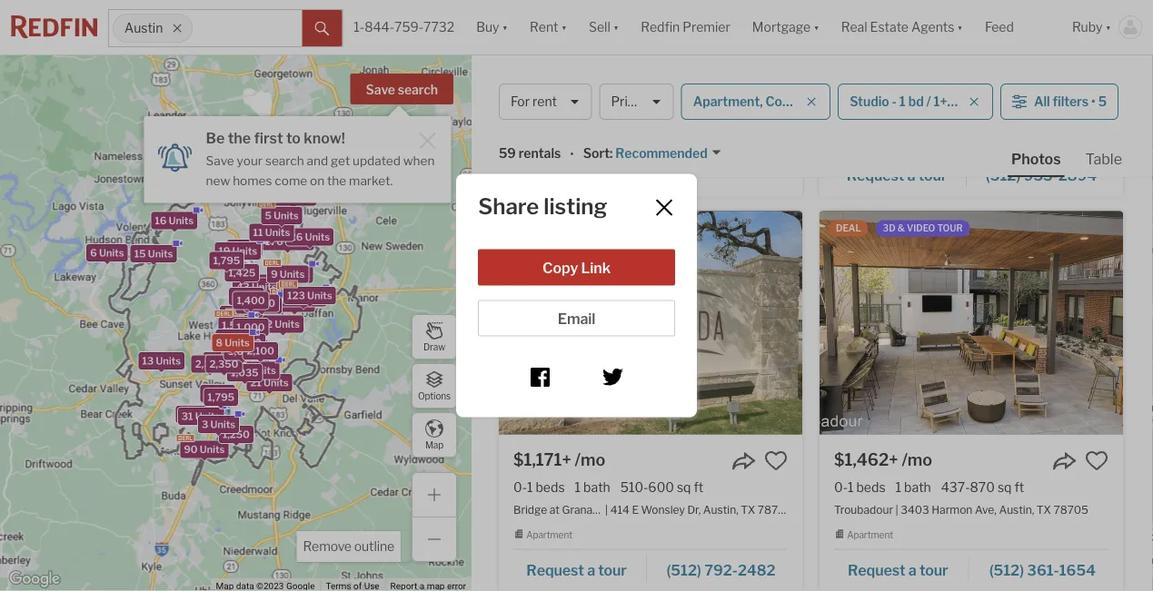 Task type: vqa. For each thing, say whether or not it's contained in the screenshot.
$1,171+ a
yes



Task type: locate. For each thing, give the bounding box(es) containing it.
request a tour button down 3403
[[835, 556, 970, 583]]

1 horizontal spatial •
[[1092, 94, 1096, 109]]

apartment down at on the left bottom of the page
[[527, 530, 573, 541]]

0 vertical spatial 2
[[278, 298, 284, 309]]

2 horizontal spatial 15
[[239, 299, 251, 311]]

21 units down 28 units
[[250, 377, 289, 389]]

2 horizontal spatial |
[[896, 504, 899, 517]]

photos
[[1012, 150, 1062, 168]]

0- for $1,171+
[[514, 481, 527, 496]]

1 horizontal spatial favorite button checkbox
[[1086, 54, 1109, 78]]

favorite button checkbox up 78753
[[765, 450, 788, 473]]

2 left 14
[[278, 298, 284, 309]]

favorite button checkbox up the filters
[[1086, 54, 1109, 78]]

2 vertical spatial 15 units
[[179, 409, 218, 421]]

1 horizontal spatial beds
[[857, 481, 886, 496]]

1 horizontal spatial 5
[[1099, 94, 1108, 109]]

| left 3403
[[896, 504, 899, 517]]

photo of 8801 n fm 620, austin, tx 78726 image
[[820, 0, 1124, 40]]

troubadour | 3403 harmon ave, austin, tx 78705
[[835, 504, 1089, 517]]

the right on
[[327, 173, 347, 188]]

1 vertical spatial •
[[570, 147, 574, 162]]

beds up the 'troubadour'
[[857, 481, 886, 496]]

176
[[265, 236, 283, 248]]

(512) left 361-
[[990, 562, 1025, 580]]

1 horizontal spatial sq
[[979, 85, 993, 101]]

1 horizontal spatial save
[[366, 82, 395, 98]]

16 units up 97 units
[[239, 283, 278, 295]]

harmon
[[932, 504, 973, 517]]

0 horizontal spatial favorite button checkbox
[[765, 450, 788, 473]]

1 vertical spatial favorite button checkbox
[[765, 450, 788, 473]]

the right 'be'
[[228, 129, 251, 147]]

3 right "31"
[[202, 419, 208, 431]]

1 horizontal spatial tx
[[1009, 109, 1024, 122]]

apartment for $1,462+
[[848, 530, 894, 541]]

submit search image
[[315, 22, 329, 36]]

2 units
[[278, 298, 312, 309], [267, 319, 300, 330]]

(512) 361-1654
[[990, 562, 1097, 580]]

all filters • 5 button
[[1001, 84, 1119, 120]]

59
[[499, 146, 516, 161]]

600
[[649, 481, 675, 496]]

| for $1,518+
[[882, 109, 885, 122]]

2 0- from the left
[[835, 481, 848, 496]]

| left 8801
[[882, 109, 885, 122]]

/mo up 692-
[[900, 55, 931, 75]]

2 units down 14
[[267, 319, 300, 330]]

16 units down 27
[[155, 215, 194, 227]]

0 vertical spatial •
[[1092, 94, 1096, 109]]

8801
[[887, 109, 914, 122]]

0-1 beds
[[514, 481, 565, 496], [835, 481, 886, 496]]

0-1 beds up 'bridge'
[[514, 481, 565, 496]]

0 vertical spatial 16
[[155, 215, 167, 227]]

save search
[[366, 82, 438, 98]]

apartment, condo, townhome
[[693, 94, 878, 109]]

listing
[[544, 194, 608, 220]]

save inside "button"
[[366, 82, 395, 98]]

0 horizontal spatial the
[[228, 129, 251, 147]]

austin, right dr,
[[704, 504, 739, 517]]

2 horizontal spatial ft
[[1015, 481, 1025, 496]]

1 horizontal spatial 15 units
[[179, 409, 218, 421]]

1,250 down the 43 units
[[248, 298, 275, 310]]

1654
[[1060, 562, 1097, 580]]

0 horizontal spatial 0-
[[514, 481, 527, 496]]

new
[[206, 173, 230, 188]]

3403
[[901, 504, 930, 517]]

request a tour button for $1,462+
[[835, 556, 970, 583]]

1 vertical spatial 15
[[239, 299, 251, 311]]

map
[[425, 440, 444, 451]]

1 right -
[[900, 94, 906, 109]]

0-1 beds up the 'troubadour'
[[835, 481, 886, 496]]

know!
[[304, 129, 345, 147]]

0 horizontal spatial beds
[[536, 481, 565, 496]]

a up "video"
[[908, 167, 916, 185]]

1 horizontal spatial 0-
[[835, 481, 848, 496]]

request a tour down 3403
[[848, 562, 949, 580]]

1 horizontal spatial apartment
[[848, 530, 894, 541]]

search inside save your search and get updated when new homes come on the market.
[[265, 153, 304, 168]]

2 right 1,000 at bottom
[[267, 319, 273, 330]]

3,000
[[228, 346, 258, 358]]

15 units down 1,595
[[179, 409, 218, 421]]

2 vertical spatial 15
[[179, 409, 191, 421]]

ft
[[996, 85, 1005, 101], [694, 481, 704, 496], [1015, 481, 1025, 496]]

request for $1,462+
[[848, 562, 906, 580]]

sq for $1,462+ /mo
[[998, 481, 1012, 496]]

0 vertical spatial search
[[398, 82, 438, 98]]

1 vertical spatial 6
[[231, 353, 238, 365]]

search inside "button"
[[398, 82, 438, 98]]

for
[[511, 94, 530, 109]]

be the first to know!
[[206, 129, 345, 147]]

• right the filters
[[1092, 94, 1096, 109]]

0 horizontal spatial austin
[[125, 20, 163, 36]]

remove austin image
[[172, 23, 183, 34]]

1 bath up 8801
[[876, 85, 912, 101]]

1 0- from the left
[[514, 481, 527, 496]]

0 vertical spatial 15 units
[[134, 248, 173, 260]]

0 horizontal spatial sq
[[677, 481, 691, 496]]

bath for $1,171+
[[584, 481, 611, 496]]

bath up granada
[[584, 481, 611, 496]]

21 down 28 units
[[250, 377, 262, 389]]

e
[[632, 504, 639, 517]]

search down 759-
[[398, 82, 438, 98]]

1+
[[934, 94, 948, 109]]

request a tour button down granada
[[514, 556, 648, 583]]

sq for $1,518+ /mo
[[979, 85, 993, 101]]

apartment for $1,171+
[[527, 530, 573, 541]]

0 horizontal spatial search
[[265, 153, 304, 168]]

save down 844-
[[366, 82, 395, 98]]

a for $1,462+
[[909, 562, 917, 580]]

18
[[274, 191, 286, 203]]

0-1 beds for $1,462+ /mo
[[835, 481, 886, 496]]

search up come
[[265, 153, 304, 168]]

0- up 'bridge'
[[514, 481, 527, 496]]

31
[[182, 411, 193, 423]]

0 vertical spatial 1,250
[[248, 298, 275, 310]]

bath up 8801
[[885, 85, 912, 101]]

•
[[1092, 94, 1096, 109], [570, 147, 574, 162]]

1 vertical spatial austin
[[499, 73, 562, 98]]

beds
[[536, 481, 565, 496], [857, 481, 886, 496]]

austin for austin
[[125, 20, 163, 36]]

13 units
[[142, 355, 181, 367]]

2,100 up 28 units
[[247, 346, 274, 357]]

ft up dr,
[[694, 481, 704, 496]]

sq
[[979, 85, 993, 101], [677, 481, 691, 496], [998, 481, 1012, 496]]

request a tour button
[[835, 160, 968, 188], [514, 556, 648, 583], [835, 556, 970, 583]]

1 beds from the left
[[536, 481, 565, 496]]

favorite button image up the filters
[[1086, 54, 1109, 78]]

• left sort
[[570, 147, 574, 162]]

apartment down the 'troubadour'
[[848, 530, 894, 541]]

request for $1,518+
[[847, 167, 905, 185]]

16
[[155, 215, 167, 227], [239, 283, 251, 295]]

2 0-1 beds from the left
[[835, 481, 886, 496]]

0 horizontal spatial |
[[606, 504, 608, 517]]

favorite button image up 78705
[[1086, 450, 1109, 473]]

austin for austin rentals
[[499, 73, 562, 98]]

6 units
[[90, 247, 124, 259], [231, 353, 265, 365]]

(512) 792-2482
[[667, 562, 776, 580]]

tour for $1,462+ /mo
[[920, 562, 949, 580]]

tx left 78753
[[741, 504, 756, 517]]

favorite button image up 78753
[[765, 450, 788, 473]]

30
[[223, 343, 237, 354]]

ba
[[951, 94, 965, 109]]

0 vertical spatial favorite button checkbox
[[1086, 54, 1109, 78]]

11
[[253, 227, 263, 239]]

0 horizontal spatial 6
[[90, 247, 97, 259]]

1 left the bed
[[835, 85, 841, 101]]

• inside 59 rentals •
[[570, 147, 574, 162]]

1 horizontal spatial 16 units
[[239, 283, 278, 295]]

request a tour for $1,462+
[[848, 562, 949, 580]]

granada
[[562, 504, 605, 517]]

3 right '8'
[[226, 346, 233, 358]]

0-1 beds for $1,171+ /mo
[[514, 481, 565, 496]]

bath
[[885, 85, 912, 101], [584, 481, 611, 496], [905, 481, 932, 496]]

2 apartment from the left
[[848, 530, 894, 541]]

tour down 414
[[598, 562, 627, 580]]

1 bath up 3403
[[896, 481, 932, 496]]

29
[[249, 278, 262, 290]]

1 vertical spatial 16 units
[[239, 283, 278, 295]]

table button
[[1083, 149, 1127, 175]]

0 vertical spatial 3 units
[[226, 346, 260, 358]]

request a tour down granada
[[527, 562, 627, 580]]

1 up granada
[[575, 481, 581, 496]]

1 bath
[[876, 85, 912, 101], [575, 481, 611, 496], [896, 481, 932, 496]]

1 horizontal spatial |
[[882, 109, 885, 122]]

1 horizontal spatial 6 units
[[231, 353, 265, 365]]

1 up the 'troubadour'
[[848, 481, 854, 496]]

None search field
[[193, 10, 302, 46]]

favorite button checkbox
[[1086, 54, 1109, 78], [765, 450, 788, 473]]

0 horizontal spatial 3
[[202, 419, 208, 431]]

/mo right $1,171+
[[575, 451, 606, 471]]

1 vertical spatial 2 units
[[267, 319, 300, 330]]

2,350
[[210, 359, 239, 371]]

(512) left 792-
[[667, 562, 702, 580]]

tour up 3d & video tour
[[919, 167, 948, 185]]

1 bath up granada
[[575, 481, 611, 496]]

request a tour button up &
[[835, 160, 968, 188]]

870
[[971, 481, 996, 496]]

1,250
[[248, 298, 275, 310], [223, 429, 250, 441]]

19 units
[[219, 246, 258, 257]]

1,250 up 90 units on the bottom left of page
[[223, 429, 250, 441]]

21 right 29
[[271, 269, 282, 281]]

0 vertical spatial 16 units
[[155, 215, 194, 227]]

0 horizontal spatial ft
[[694, 481, 704, 496]]

sonterra | 8801 n fm 620, austin, tx 78726
[[835, 109, 1060, 122]]

5 units
[[265, 210, 299, 222]]

0 vertical spatial save
[[366, 82, 395, 98]]

• for rentals
[[570, 147, 574, 162]]

15 units left 19
[[134, 248, 173, 260]]

0 vertical spatial 2,100
[[231, 243, 259, 255]]

fm
[[927, 109, 943, 122]]

1 vertical spatial 15 units
[[239, 299, 278, 311]]

0 horizontal spatial save
[[206, 153, 234, 168]]

5
[[1099, 94, 1108, 109], [265, 210, 272, 222]]

26 units
[[290, 231, 330, 243]]

a down 3403
[[909, 562, 917, 580]]

0 vertical spatial the
[[228, 129, 251, 147]]

request up '3d'
[[847, 167, 905, 185]]

0 vertical spatial 2 units
[[278, 298, 312, 309]]

| left 414
[[606, 504, 608, 517]]

ad region
[[515, 0, 787, 129]]

favorite button image
[[1086, 54, 1109, 78], [765, 450, 788, 473], [1086, 450, 1109, 473]]

photos button
[[1008, 149, 1083, 177]]

/mo up 3403
[[902, 451, 933, 471]]

1 vertical spatial 16
[[239, 283, 251, 295]]

15 units down the 43 units
[[239, 299, 278, 311]]

1 vertical spatial save
[[206, 153, 234, 168]]

5 up 11 units
[[265, 210, 272, 222]]

for rent button
[[499, 84, 592, 120]]

953-
[[1024, 167, 1059, 185]]

rentals
[[566, 73, 639, 98]]

units
[[197, 170, 222, 182], [288, 191, 313, 203], [274, 210, 299, 222], [169, 215, 194, 227], [265, 227, 290, 239], [305, 231, 330, 243], [285, 236, 310, 248], [232, 246, 258, 257], [99, 247, 124, 259], [148, 248, 173, 260], [280, 269, 305, 280], [284, 269, 309, 281], [264, 278, 289, 290], [252, 281, 277, 293], [253, 283, 278, 295], [307, 290, 332, 302], [298, 292, 323, 304], [260, 296, 285, 308], [286, 298, 312, 309], [253, 299, 278, 311], [237, 309, 262, 321], [249, 318, 274, 330], [275, 319, 300, 330], [225, 337, 250, 349], [239, 343, 264, 354], [235, 346, 260, 358], [240, 353, 265, 365], [156, 355, 181, 367], [251, 365, 276, 377], [264, 377, 289, 389], [193, 409, 218, 421], [195, 411, 220, 423], [210, 419, 236, 431], [200, 444, 225, 456]]

2 beds from the left
[[857, 481, 886, 496]]

792-
[[705, 562, 738, 580]]

437-870 sq ft
[[942, 481, 1025, 496]]

(512) for $1,462+ /mo
[[990, 562, 1025, 580]]

tour
[[938, 223, 963, 234]]

|
[[882, 109, 885, 122], [606, 504, 608, 517], [896, 504, 899, 517]]

0 horizontal spatial •
[[570, 147, 574, 162]]

1 horizontal spatial 3
[[226, 346, 233, 358]]

1,795
[[213, 255, 240, 267], [208, 392, 235, 404]]

favorite button image for $1,462+ /mo
[[1086, 450, 1109, 473]]

1 vertical spatial the
[[327, 173, 347, 188]]

1 0-1 beds from the left
[[514, 481, 565, 496]]

sq right 844
[[979, 85, 993, 101]]

austin, right ave, on the right bottom of the page
[[1000, 504, 1035, 517]]

9
[[271, 269, 278, 280]]

1 bath for $1,171+
[[575, 481, 611, 496]]

beds up at on the left bottom of the page
[[536, 481, 565, 496]]

tx left 78705
[[1037, 504, 1052, 517]]

1,527
[[222, 320, 249, 332]]

price
[[611, 94, 642, 109]]

photo of 414 e wonsley dr, austin, tx 78753 image
[[499, 211, 803, 435]]

bath up 3403
[[905, 481, 932, 496]]

request down the 'troubadour'
[[848, 562, 906, 580]]

1 horizontal spatial 21
[[271, 269, 282, 281]]

sort :
[[583, 146, 613, 161]]

market.
[[349, 173, 393, 188]]

0 horizontal spatial apartment
[[527, 530, 573, 541]]

request down at on the left bottom of the page
[[527, 562, 585, 580]]

78726
[[1026, 109, 1060, 122]]

deal
[[837, 223, 862, 234]]

1,795 up "31 units"
[[208, 392, 235, 404]]

austin
[[125, 20, 163, 36], [499, 73, 562, 98]]

table
[[1086, 150, 1123, 168]]

2 horizontal spatial tx
[[1037, 504, 1052, 517]]

a down granada
[[588, 562, 596, 580]]

1 horizontal spatial ft
[[996, 85, 1005, 101]]

2,995
[[219, 333, 248, 344]]

ft right the remove studio - 1 bd / 1+ ba image
[[996, 85, 1005, 101]]

0 vertical spatial 5
[[1099, 94, 1108, 109]]

1 horizontal spatial austin
[[499, 73, 562, 98]]

ft for $1,462+ /mo
[[1015, 481, 1025, 496]]

0 horizontal spatial 6 units
[[90, 247, 124, 259]]

a
[[908, 167, 916, 185], [588, 562, 596, 580], [909, 562, 917, 580]]

1 vertical spatial search
[[265, 153, 304, 168]]

21 units up 123
[[271, 269, 309, 281]]

1-844-759-7732
[[354, 19, 455, 35]]

1,795 up 1,425 on the left top of page
[[213, 255, 240, 267]]

1 horizontal spatial search
[[398, 82, 438, 98]]

beds for $1,462+
[[857, 481, 886, 496]]

homes
[[233, 173, 272, 188]]

1 bath for $1,462+
[[896, 481, 932, 496]]

2 horizontal spatial sq
[[998, 481, 1012, 496]]

map region
[[0, 0, 479, 592]]

tx left '78726'
[[1009, 109, 1024, 122]]

0 vertical spatial austin
[[125, 20, 163, 36]]

a for $1,518+
[[908, 167, 916, 185]]

be the first to know! dialog
[[144, 105, 452, 203]]

/mo
[[900, 55, 931, 75], [575, 451, 606, 471], [902, 451, 933, 471]]

tour down harmon at the right bottom
[[920, 562, 949, 580]]

34 units
[[234, 318, 274, 330]]

0 vertical spatial 15
[[134, 248, 146, 260]]

21
[[271, 269, 282, 281], [250, 377, 262, 389]]

1,800
[[233, 291, 261, 303]]

0 horizontal spatial tx
[[741, 504, 756, 517]]

(512) 953-2894 link
[[968, 159, 1109, 190]]

2,100 right 19
[[231, 243, 259, 255]]

-
[[893, 94, 897, 109]]

favorite button checkbox
[[1086, 450, 1109, 473]]

sq right 870
[[998, 481, 1012, 496]]

bridge
[[514, 504, 548, 517]]

1 horizontal spatial 6
[[231, 353, 238, 365]]

0 horizontal spatial 15 units
[[134, 248, 173, 260]]

0- up the 'troubadour'
[[835, 481, 848, 496]]

/mo for $1,518+ /mo
[[900, 55, 931, 75]]

• inside all filters • 5 button
[[1092, 94, 1096, 109]]

sq right the 600
[[677, 481, 691, 496]]

0 horizontal spatial 5
[[265, 210, 272, 222]]

save inside save your search and get updated when new homes come on the market.
[[206, 153, 234, 168]]

0 horizontal spatial 21
[[250, 377, 262, 389]]

for rent
[[511, 94, 557, 109]]

1 vertical spatial 2
[[267, 319, 273, 330]]

0 vertical spatial 6
[[90, 247, 97, 259]]

updated
[[353, 153, 401, 168]]

620,
[[946, 109, 969, 122]]

(512) left 953-
[[986, 167, 1021, 185]]

ft right 870
[[1015, 481, 1025, 496]]

3 units
[[226, 346, 260, 358], [202, 419, 236, 431]]

1 vertical spatial 5
[[265, 210, 272, 222]]

sort
[[583, 146, 610, 161]]

request a tour up &
[[847, 167, 948, 185]]

1 apartment from the left
[[527, 530, 573, 541]]

0 horizontal spatial 0-1 beds
[[514, 481, 565, 496]]

1 horizontal spatial the
[[327, 173, 347, 188]]

28
[[236, 365, 249, 377]]

1 horizontal spatial 0-1 beds
[[835, 481, 886, 496]]

5 right the filters
[[1099, 94, 1108, 109]]

save up new
[[206, 153, 234, 168]]

save for save your search and get updated when new homes come on the market.
[[206, 153, 234, 168]]

sq for $1,171+ /mo
[[677, 481, 691, 496]]

remove apartment, condo, townhome image
[[807, 96, 818, 107]]

request a tour button for $1,171+
[[514, 556, 648, 583]]

2 units down 9 units
[[278, 298, 312, 309]]



Task type: describe. For each thing, give the bounding box(es) containing it.
$1,518+
[[835, 55, 897, 75]]

tour for $1,171+ /mo
[[598, 562, 627, 580]]

1 vertical spatial 21
[[250, 377, 262, 389]]

favorite button checkbox for $1,518+ /mo
[[1086, 54, 1109, 78]]

feed
[[986, 19, 1015, 35]]

favorite button image for $1,518+ /mo
[[1086, 54, 1109, 78]]

1 vertical spatial 1,250
[[223, 429, 250, 441]]

troubadour
[[835, 504, 894, 517]]

get
[[331, 153, 350, 168]]

draw
[[424, 342, 446, 353]]

ave,
[[976, 504, 997, 517]]

27 units
[[182, 170, 222, 182]]

apartment,
[[693, 94, 763, 109]]

remove outline
[[303, 540, 395, 555]]

8 units
[[216, 337, 250, 349]]

price button
[[600, 84, 674, 120]]

1 up 'bridge'
[[527, 481, 533, 496]]

townhome
[[811, 94, 878, 109]]

19
[[219, 246, 230, 257]]

share listing dialog
[[457, 174, 697, 418]]

your
[[237, 153, 263, 168]]

video
[[907, 223, 936, 234]]

studio - 1 bd / 1+ ba
[[850, 94, 965, 109]]

7732
[[424, 19, 455, 35]]

ft for $1,171+ /mo
[[694, 481, 704, 496]]

5 inside button
[[1099, 94, 1108, 109]]

bd
[[909, 94, 924, 109]]

(512) for $1,171+ /mo
[[667, 562, 702, 580]]

/mo for $1,171+ /mo
[[575, 451, 606, 471]]

beds for $1,171+
[[536, 481, 565, 496]]

1 horizontal spatial 15
[[179, 409, 191, 421]]

(512) for $1,518+ /mo
[[986, 167, 1021, 185]]

share listing element
[[478, 194, 631, 220]]

1 up 3403
[[896, 481, 902, 496]]

437-
[[942, 481, 971, 496]]

(512) 953-2894
[[986, 167, 1098, 185]]

0 horizontal spatial 16 units
[[155, 215, 194, 227]]

0 vertical spatial 1,795
[[213, 255, 240, 267]]

request a tour button for $1,518+
[[835, 160, 968, 188]]

share
[[478, 194, 539, 220]]

$1,171+ /mo
[[514, 451, 606, 471]]

176 units
[[265, 236, 310, 248]]

27
[[182, 170, 195, 182]]

692-
[[922, 85, 951, 101]]

dr,
[[688, 504, 701, 517]]

3d & video tour
[[883, 223, 963, 234]]

/mo for $1,462+ /mo
[[902, 451, 933, 471]]

bath for $1,518+
[[885, 85, 912, 101]]

14
[[284, 292, 296, 304]]

remove
[[303, 540, 352, 555]]

favorite button checkbox for $1,171+ /mo
[[765, 450, 788, 473]]

1 left -
[[876, 85, 882, 101]]

1,595
[[204, 388, 232, 400]]

0 vertical spatial 6 units
[[90, 247, 124, 259]]

save for save search
[[366, 82, 395, 98]]

| for $1,462+
[[896, 504, 899, 517]]

$1,518+ /mo
[[835, 55, 931, 75]]

28 units
[[236, 365, 276, 377]]

favorite button image for $1,171+ /mo
[[765, 450, 788, 473]]

rent
[[533, 94, 557, 109]]

all filters • 5
[[1035, 94, 1108, 109]]

bed
[[843, 85, 866, 101]]

12
[[224, 309, 235, 321]]

0- for $1,462+
[[835, 481, 848, 496]]

1,000
[[237, 322, 265, 334]]

$1,462+
[[835, 451, 899, 471]]

1,425
[[229, 267, 256, 279]]

0 vertical spatial 3
[[226, 346, 233, 358]]

outline
[[354, 540, 395, 555]]

request a tour for $1,171+
[[527, 562, 627, 580]]

1 horizontal spatial 2
[[278, 298, 284, 309]]

0 vertical spatial 21 units
[[271, 269, 309, 281]]

remove studio - 1 bd / 1+ ba image
[[969, 96, 980, 107]]

1 vertical spatial 3 units
[[202, 419, 236, 431]]

filters
[[1053, 94, 1089, 109]]

0 vertical spatial 21
[[271, 269, 282, 281]]

97
[[245, 296, 258, 308]]

0 horizontal spatial 15
[[134, 248, 146, 260]]

1 vertical spatial 21 units
[[250, 377, 289, 389]]

1 vertical spatial 2,100
[[247, 346, 274, 357]]

97 units
[[245, 296, 285, 308]]

tour for $1,518+ /mo
[[919, 167, 948, 185]]

1 vertical spatial 3
[[202, 419, 208, 431]]

a for $1,171+
[[588, 562, 596, 580]]

google image
[[5, 568, 65, 592]]

0 horizontal spatial 2
[[267, 319, 273, 330]]

&
[[898, 223, 906, 234]]

4,400
[[220, 337, 250, 349]]

austin, down the remove studio - 1 bd / 1+ ba image
[[972, 109, 1007, 122]]

the inside save your search and get updated when new homes come on the market.
[[327, 173, 347, 188]]

photo of 3403 harmon ave, austin, tx 78705 image
[[820, 211, 1124, 435]]

34
[[234, 318, 247, 330]]

redfin premier button
[[630, 0, 742, 55]]

request a tour for $1,518+
[[847, 167, 948, 185]]

1 vertical spatial 1,795
[[208, 392, 235, 404]]

2894
[[1059, 167, 1098, 185]]

14 units
[[284, 292, 323, 304]]

123 units
[[287, 290, 332, 302]]

sonterra
[[835, 109, 879, 122]]

2,300
[[195, 359, 224, 371]]

2,800
[[220, 337, 249, 349]]

2 horizontal spatial 15 units
[[239, 299, 278, 311]]

1,459
[[207, 356, 234, 368]]

email button
[[478, 301, 675, 337]]

wonsley
[[642, 504, 685, 517]]

map button
[[412, 413, 457, 458]]

bath for $1,462+
[[905, 481, 932, 496]]

(512) 361-1654 link
[[970, 554, 1109, 585]]

• for filters
[[1092, 94, 1096, 109]]

austin rentals
[[499, 73, 639, 98]]

premier
[[683, 19, 731, 35]]

1 vertical spatial 6 units
[[231, 353, 265, 365]]

123
[[287, 290, 305, 302]]

5 inside map region
[[265, 210, 272, 222]]

feed button
[[975, 0, 1062, 55]]

studio
[[850, 94, 890, 109]]

78705
[[1054, 504, 1089, 517]]

1-844-759-7732 link
[[354, 19, 455, 35]]

options button
[[412, 364, 457, 409]]

78753
[[758, 504, 793, 517]]

1 bath for $1,518+
[[876, 85, 912, 101]]

0 horizontal spatial 16
[[155, 215, 167, 227]]

request for $1,171+
[[527, 562, 585, 580]]

1 inside button
[[900, 94, 906, 109]]

remove outline button
[[297, 532, 401, 563]]

1 horizontal spatial 16
[[239, 283, 251, 295]]

ft for $1,518+ /mo
[[996, 85, 1005, 101]]

rentals
[[519, 146, 561, 161]]



